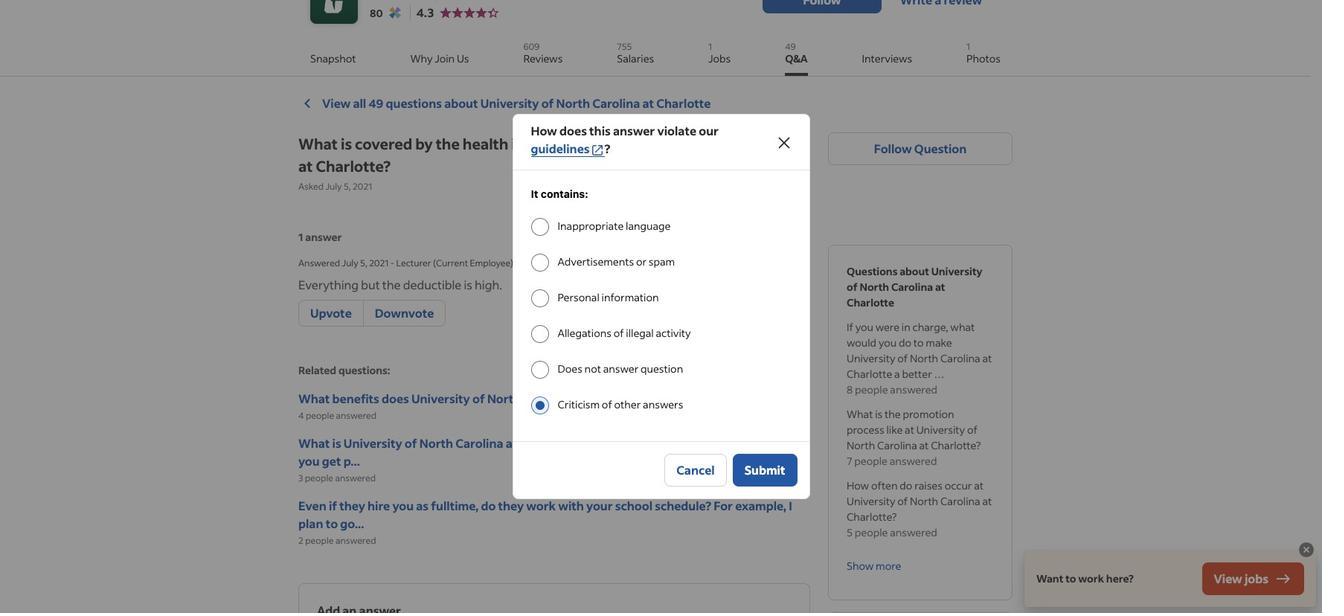 Task type: locate. For each thing, give the bounding box(es) containing it.
1 horizontal spatial 1
[[708, 41, 712, 52]]

work left with
[[526, 498, 556, 514]]

49 inside 49 q&a
[[785, 41, 796, 52]]

contains:
[[541, 187, 588, 200]]

2 horizontal spatial the
[[885, 407, 901, 421]]

1 jobs
[[708, 41, 731, 65]]

carolina
[[592, 95, 640, 111], [742, 134, 802, 154], [891, 280, 933, 294], [941, 352, 980, 366], [523, 391, 571, 407], [456, 436, 503, 451], [877, 439, 917, 453], [941, 494, 980, 509]]

for
[[714, 498, 733, 514]]

p...
[[344, 453, 360, 469]]

do inside how often do raises occur at university of north carolina at charlotte? 5 people answered
[[900, 479, 913, 493]]

0 horizontal spatial view
[[322, 95, 351, 111]]

north
[[556, 95, 590, 111], [697, 134, 739, 154], [860, 280, 889, 294], [910, 352, 938, 366], [487, 391, 521, 407], [419, 436, 453, 451], [847, 439, 875, 453], [910, 494, 938, 509]]

charlotte down does not answer question
[[588, 391, 642, 407]]

49
[[785, 41, 796, 52], [369, 95, 384, 111]]

2 vertical spatial charlotte?
[[847, 510, 897, 524]]

they right fulltime,
[[498, 498, 524, 514]]

is
[[341, 134, 352, 154], [464, 277, 472, 293], [875, 407, 883, 421], [332, 436, 341, 451]]

None radio
[[531, 218, 549, 236], [531, 254, 549, 272], [531, 289, 549, 307], [531, 397, 549, 415], [531, 218, 549, 236], [531, 254, 549, 272], [531, 289, 549, 307], [531, 397, 549, 415]]

interviews
[[862, 51, 912, 65]]

755 salaries
[[617, 41, 654, 65]]

1 for jobs
[[708, 41, 712, 52]]

if you were in charge, what would you do to make university of north carolina at charlotte a better … 8 people answered
[[847, 320, 992, 397]]

0 vertical spatial how
[[531, 123, 557, 138]]

charlotte up violate
[[657, 95, 711, 111]]

what up 4
[[298, 391, 330, 407]]

1 sick from the left
[[577, 436, 599, 451]]

0 vertical spatial july
[[326, 181, 342, 192]]

charlotte up 8
[[847, 367, 892, 381]]

8
[[847, 383, 853, 397]]

at inside if you were in charge, what would you do to make university of north carolina at charlotte a better … 8 people answered
[[983, 352, 992, 366]]

north up better
[[910, 352, 938, 366]]

0 vertical spatial 2021
[[353, 181, 372, 192]]

why join us link
[[410, 36, 469, 76]]

does right benefits
[[382, 391, 409, 407]]

2 horizontal spatial how
[[847, 479, 869, 493]]

what for does
[[298, 391, 330, 407]]

criticism
[[558, 397, 600, 412]]

0 horizontal spatial -
[[391, 258, 395, 269]]

- left lecturer
[[391, 258, 395, 269]]

0 horizontal spatial work
[[526, 498, 556, 514]]

with
[[558, 498, 584, 514]]

1 horizontal spatial sick
[[739, 436, 761, 451]]

0 horizontal spatial sick
[[577, 436, 599, 451]]

do down in at bottom
[[899, 336, 912, 350]]

people right 8
[[855, 383, 888, 397]]

0 vertical spatial work
[[526, 498, 556, 514]]

show
[[847, 559, 874, 573]]

information
[[602, 290, 659, 304]]

carolina inside if you were in charge, what would you do to make university of north carolina at charlotte a better … 8 people answered
[[941, 352, 980, 366]]

north inside 'what is university of north carolina at charlotte sick leave policy? how many sick days do you get p... 3 people answered'
[[419, 436, 453, 451]]

is inside what is covered by the health insurance at university of north carolina at charlotte? asked july 5, 2021
[[341, 134, 352, 154]]

how inside dialog
[[531, 123, 557, 138]]

answered down 'p...'
[[335, 473, 376, 484]]

1 vertical spatial july
[[342, 258, 358, 269]]

cancel
[[677, 462, 715, 478]]

you left as
[[392, 498, 414, 514]]

0 vertical spatial the
[[436, 134, 460, 154]]

north down process
[[847, 439, 875, 453]]

north inside questions about university of north carolina at charlotte
[[860, 280, 889, 294]]

carolina right the 'our' on the top
[[742, 134, 802, 154]]

1 they from the left
[[340, 498, 365, 514]]

5, inside what is covered by the health insurance at university of north carolina at charlotte? asked july 5, 2021
[[344, 181, 351, 192]]

2 vertical spatial how
[[847, 479, 869, 493]]

1 horizontal spatial they
[[498, 498, 524, 514]]

5
[[847, 526, 853, 540]]

the right but
[[382, 277, 401, 293]]

university inside what is the promotion process like at university of north carolina at charlotte? 7 people answered
[[917, 423, 965, 437]]

answered down better
[[890, 383, 938, 397]]

all
[[353, 95, 366, 111]]

2 horizontal spatial charlotte?
[[931, 439, 981, 453]]

about down "us"
[[444, 95, 478, 111]]

is inside 'what is university of north carolina at charlotte sick leave policy? how many sick days do you get p... 3 people answered'
[[332, 436, 341, 451]]

0 horizontal spatial the
[[382, 277, 401, 293]]

the up like
[[885, 407, 901, 421]]

is inside what is the promotion process like at university of north carolina at charlotte? 7 people answered
[[875, 407, 883, 421]]

answer right the not
[[603, 362, 639, 376]]

does
[[558, 362, 582, 376]]

cancel button
[[665, 454, 727, 487]]

to inside even if they hire you as fulltime, do they work with your school schedule? for example, i plan to go... 2 people answered
[[326, 516, 338, 532]]

how
[[531, 123, 557, 138], [676, 436, 702, 451], [847, 479, 869, 493]]

2 horizontal spatial to
[[1066, 571, 1076, 586]]

carolina down like
[[877, 439, 917, 453]]

0 vertical spatial 5,
[[344, 181, 351, 192]]

work wellbeing logo image
[[389, 7, 401, 19]]

illegal
[[626, 326, 654, 340]]

0 horizontal spatial charlotte?
[[316, 157, 391, 176]]

opens in a new window image
[[590, 143, 605, 158]]

5, up but
[[360, 258, 367, 269]]

people inside what benefits does university of north carolina at charlotte offer? 4 people answered
[[306, 410, 334, 421]]

charlotte inside if you were in charge, what would you do to make university of north carolina at charlotte a better … 8 people answered
[[847, 367, 892, 381]]

1 vertical spatial 5,
[[360, 258, 367, 269]]

as
[[416, 498, 429, 514]]

1 vertical spatial how
[[676, 436, 702, 451]]

about
[[444, 95, 478, 111], [900, 264, 929, 279]]

what up get
[[298, 436, 330, 451]]

1 vertical spatial view
[[1214, 571, 1243, 586]]

1 horizontal spatial does
[[560, 123, 587, 138]]

university inside 'what is university of north carolina at charlotte sick leave policy? how many sick days do you get p... 3 people answered'
[[344, 436, 402, 451]]

people right 3
[[305, 473, 333, 484]]

0 vertical spatial 49
[[785, 41, 796, 52]]

carolina down does
[[523, 391, 571, 407]]

everything
[[298, 277, 359, 293]]

carolina down what benefits does university of north carolina at charlotte offer? 4 people answered
[[456, 436, 503, 451]]

1 horizontal spatial 49
[[785, 41, 796, 52]]

sick left days
[[739, 436, 761, 451]]

0 vertical spatial charlotte?
[[316, 157, 391, 176]]

of inside what benefits does university of north carolina at charlotte offer? 4 people answered
[[472, 391, 485, 407]]

to right want
[[1066, 571, 1076, 586]]

what is covered by the health insurance at university of north carolina at charlotte? element
[[298, 245, 810, 572]]

49 right 1 jobs
[[785, 41, 796, 52]]

answered down benefits
[[336, 410, 377, 421]]

north down questions
[[860, 280, 889, 294]]

do right days
[[792, 436, 807, 451]]

1 vertical spatial 2021
[[369, 258, 389, 269]]

north inside what is covered by the health insurance at university of north carolina at charlotte? asked july 5, 2021
[[697, 134, 739, 154]]

north up 'what is university of north carolina at charlotte sick leave policy? how many sick days do you get p...' link
[[487, 391, 521, 407]]

49 right all
[[369, 95, 384, 111]]

answer right 'this'
[[613, 123, 655, 138]]

0 horizontal spatial to
[[326, 516, 338, 532]]

at inside questions about university of north carolina at charlotte
[[935, 280, 945, 294]]

1 horizontal spatial -
[[515, 258, 519, 269]]

do right fulltime,
[[481, 498, 496, 514]]

1 horizontal spatial charlotte?
[[847, 510, 897, 524]]

follow
[[874, 141, 912, 157]]

1 vertical spatial charlotte?
[[931, 439, 981, 453]]

1 photos
[[967, 41, 1001, 65]]

people right 4
[[306, 410, 334, 421]]

charge,
[[913, 320, 948, 334]]

1 vertical spatial does
[[382, 391, 409, 407]]

0 horizontal spatial how
[[531, 123, 557, 138]]

north up as
[[419, 436, 453, 451]]

spam
[[649, 255, 675, 269]]

if
[[329, 498, 337, 514]]

of inside what is the promotion process like at university of north carolina at charlotte? 7 people answered
[[967, 423, 978, 437]]

work left here?
[[1078, 571, 1104, 586]]

july inside what is covered by the health insurance at university of north carolina at charlotte? asked july 5, 2021
[[326, 181, 342, 192]]

what inside what is covered by the health insurance at university of north carolina at charlotte? asked july 5, 2021
[[298, 134, 338, 154]]

0 vertical spatial about
[[444, 95, 478, 111]]

how down 7
[[847, 479, 869, 493]]

2021 down covered
[[353, 181, 372, 192]]

1 inside 1 jobs
[[708, 41, 712, 52]]

2 - from the left
[[515, 258, 519, 269]]

the inside what is covered by the health insurance at university of north carolina at charlotte? asked july 5, 2021
[[436, 134, 460, 154]]

0 vertical spatial view
[[322, 95, 351, 111]]

755
[[617, 41, 632, 52]]

charlotte up were
[[847, 296, 894, 310]]

it
[[531, 187, 538, 200]]

does
[[560, 123, 587, 138], [382, 391, 409, 407]]

north right violate
[[697, 134, 739, 154]]

to down 'charge,'
[[914, 336, 924, 350]]

violate
[[657, 123, 697, 138]]

advertisements
[[558, 255, 634, 269]]

the right by on the top of page
[[436, 134, 460, 154]]

how for how often do raises occur at university of north carolina at charlotte? 5 people answered
[[847, 479, 869, 493]]

how up cancel
[[676, 436, 702, 451]]

1 vertical spatial about
[[900, 264, 929, 279]]

view left all
[[322, 95, 351, 111]]

what
[[298, 134, 338, 154], [298, 391, 330, 407], [847, 407, 873, 421], [298, 436, 330, 451]]

0 horizontal spatial 1
[[298, 230, 303, 244]]

people right '2'
[[305, 535, 334, 546]]

answered inside 'what is university of north carolina at charlotte sick leave policy? how many sick days do you get p... 3 people answered'
[[335, 473, 376, 484]]

at inside what benefits does university of north carolina at charlotte offer? 4 people answered
[[574, 391, 585, 407]]

us
[[457, 51, 469, 65]]

is up process
[[875, 407, 883, 421]]

you
[[855, 320, 874, 334], [879, 336, 897, 350], [298, 453, 320, 469], [392, 498, 414, 514]]

july up everything
[[342, 258, 358, 269]]

what inside what benefits does university of north carolina at charlotte offer? 4 people answered
[[298, 391, 330, 407]]

how inside how often do raises occur at university of north carolina at charlotte? 5 people answered
[[847, 479, 869, 493]]

advertisements or spam
[[558, 255, 675, 269]]

north inside if you were in charge, what would you do to make university of north carolina at charlotte a better … 8 people answered
[[910, 352, 938, 366]]

charlotte?
[[316, 157, 391, 176], [931, 439, 981, 453], [847, 510, 897, 524]]

1 horizontal spatial to
[[914, 336, 924, 350]]

0 horizontal spatial does
[[382, 391, 409, 407]]

does not answer question
[[558, 362, 683, 376]]

university inside how often do raises occur at university of north carolina at charlotte? 5 people answered
[[847, 494, 896, 509]]

to
[[914, 336, 924, 350], [326, 516, 338, 532], [1066, 571, 1076, 586]]

health
[[463, 134, 508, 154]]

but
[[361, 277, 380, 293]]

is left covered
[[341, 134, 352, 154]]

often
[[871, 479, 898, 493]]

july right asked
[[326, 181, 342, 192]]

you inside 'what is university of north carolina at charlotte sick leave policy? how many sick days do you get p... 3 people answered'
[[298, 453, 320, 469]]

snapshot link
[[310, 36, 356, 76]]

is for charlotte?
[[341, 134, 352, 154]]

north up 'this'
[[556, 95, 590, 111]]

is up get
[[332, 436, 341, 451]]

do right often on the right of the page
[[900, 479, 913, 493]]

answered down the go...
[[336, 535, 376, 546]]

what inside 'what is university of north carolina at charlotte sick leave policy? how many sick days do you get p... 3 people answered'
[[298, 436, 330, 451]]

view left jobs
[[1214, 571, 1243, 586]]

view for view all 49 questions about university of north carolina at charlotte
[[322, 95, 351, 111]]

photos
[[967, 51, 1001, 65]]

how inside 'what is university of north carolina at charlotte sick leave policy? how many sick days do you get p... 3 people answered'
[[676, 436, 702, 451]]

1 horizontal spatial how
[[676, 436, 702, 451]]

people inside what is the promotion process like at university of north carolina at charlotte? 7 people answered
[[854, 454, 888, 468]]

people inside even if they hire you as fulltime, do they work with your school schedule? for example, i plan to go... 2 people answered
[[305, 535, 334, 546]]

view jobs
[[1214, 571, 1269, 586]]

how up guidelines
[[531, 123, 557, 138]]

north down raises
[[910, 494, 938, 509]]

charlotte down what benefits does university of north carolina at charlotte offer? link
[[520, 436, 574, 451]]

hire
[[368, 498, 390, 514]]

i
[[789, 498, 792, 514]]

or
[[636, 255, 647, 269]]

answered up more
[[890, 526, 938, 540]]

charlotte? up occur
[[931, 439, 981, 453]]

0 horizontal spatial they
[[340, 498, 365, 514]]

to down if
[[326, 516, 338, 532]]

1 horizontal spatial the
[[436, 134, 460, 154]]

july inside what is covered by the health insurance at university of north carolina at charlotte? "element"
[[342, 258, 358, 269]]

2 vertical spatial the
[[885, 407, 901, 421]]

university inside what benefits does university of north carolina at charlotte offer? 4 people answered
[[411, 391, 470, 407]]

insurance
[[511, 134, 582, 154]]

0 vertical spatial to
[[914, 336, 924, 350]]

charlotte? down covered
[[316, 157, 391, 176]]

None radio
[[531, 325, 549, 343], [531, 361, 549, 379], [531, 325, 549, 343], [531, 361, 549, 379]]

people right 5
[[855, 526, 888, 540]]

-
[[391, 258, 395, 269], [515, 258, 519, 269]]

you up 3
[[298, 453, 320, 469]]

what is covered by the health insurance at university of north carolina at charlotte? asked july 5, 2021
[[298, 134, 802, 192]]

what for university
[[298, 436, 330, 451]]

2021 up but
[[369, 258, 389, 269]]

carolina down occur
[[941, 494, 980, 509]]

…
[[934, 367, 945, 381]]

about right questions
[[900, 264, 929, 279]]

sick left the 'leave'
[[577, 436, 599, 451]]

university inside view all 49 questions about university of north carolina at charlotte link
[[480, 95, 539, 111]]

the inside what is the promotion process like at university of north carolina at charlotte? 7 people answered
[[885, 407, 901, 421]]

answered up raises
[[890, 454, 937, 468]]

- left chhs
[[515, 258, 519, 269]]

schedule?
[[655, 498, 711, 514]]

personal information
[[558, 290, 659, 304]]

1 horizontal spatial 5,
[[360, 258, 367, 269]]

1 horizontal spatial about
[[900, 264, 929, 279]]

charlotte? up 5
[[847, 510, 897, 524]]

leave
[[601, 436, 631, 451]]

work inside even if they hire you as fulltime, do they work with your school schedule? for example, i plan to go... 2 people answered
[[526, 498, 556, 514]]

go...
[[340, 516, 364, 532]]

1
[[708, 41, 712, 52], [967, 41, 970, 52], [298, 230, 303, 244]]

1 inside 1 photos
[[967, 41, 970, 52]]

0 horizontal spatial 5,
[[344, 181, 351, 192]]

questions about university of north carolina at charlotte
[[847, 264, 983, 310]]

1 vertical spatial to
[[326, 516, 338, 532]]

the inside "element"
[[382, 277, 401, 293]]

1 horizontal spatial view
[[1214, 571, 1243, 586]]

carolina up how does this answer violate our on the top
[[592, 95, 640, 111]]

1 vertical spatial work
[[1078, 571, 1104, 586]]

north inside how often do raises occur at university of north carolina at charlotte? 5 people answered
[[910, 494, 938, 509]]

5, right asked
[[344, 181, 351, 192]]

what inside what is the promotion process like at university of north carolina at charlotte? 7 people answered
[[847, 407, 873, 421]]

carolina up in at bottom
[[891, 280, 933, 294]]

2 horizontal spatial 1
[[967, 41, 970, 52]]

what up asked
[[298, 134, 338, 154]]

school
[[615, 498, 653, 514]]

2 vertical spatial answer
[[603, 362, 639, 376]]

people right 7
[[854, 454, 888, 468]]

carolina up …
[[941, 352, 980, 366]]

charlotte
[[657, 95, 711, 111], [847, 296, 894, 310], [847, 367, 892, 381], [588, 391, 642, 407], [520, 436, 574, 451]]

they up the go...
[[340, 498, 365, 514]]

like
[[887, 423, 903, 437]]

1 vertical spatial the
[[382, 277, 401, 293]]

answer up answered
[[305, 230, 342, 244]]

does up guidelines link
[[560, 123, 587, 138]]

0 horizontal spatial 49
[[369, 95, 384, 111]]

you down were
[[879, 336, 897, 350]]

0 vertical spatial does
[[560, 123, 587, 138]]

carolina inside what is the promotion process like at university of north carolina at charlotte? 7 people answered
[[877, 439, 917, 453]]

0 horizontal spatial about
[[444, 95, 478, 111]]

what up process
[[847, 407, 873, 421]]

employee)
[[470, 258, 514, 269]]

what for the
[[847, 407, 873, 421]]



Task type: describe. For each thing, give the bounding box(es) containing it.
benefits
[[332, 391, 379, 407]]

is left high.
[[464, 277, 472, 293]]

?
[[605, 141, 610, 156]]

charlotte? inside what is the promotion process like at university of north carolina at charlotte? 7 people answered
[[931, 439, 981, 453]]

what is university of north carolina at charlotte sick leave policy? how many sick days do you get p... link
[[298, 435, 810, 471]]

view jobs link
[[1202, 563, 1304, 595]]

lecturer
[[396, 258, 431, 269]]

80
[[370, 6, 383, 20]]

in
[[902, 320, 911, 334]]

what benefits does university of north carolina at charlotte offer? 4 people answered
[[298, 391, 679, 421]]

would
[[847, 336, 877, 350]]

other
[[614, 397, 641, 412]]

answered inside what benefits does university of north carolina at charlotte offer? 4 people answered
[[336, 410, 377, 421]]

of inside what is covered by the health insurance at university of north carolina at charlotte? asked july 5, 2021
[[678, 134, 694, 154]]

people inside 'what is university of north carolina at charlotte sick leave policy? how many sick days do you get p... 3 people answered'
[[305, 473, 333, 484]]

university inside if you were in charge, what would you do to make university of north carolina at charlotte a better … 8 people answered
[[847, 352, 896, 366]]

inappropriate
[[558, 219, 624, 233]]

2 sick from the left
[[739, 436, 761, 451]]

guidelines link
[[531, 141, 605, 158]]

does inside dialog
[[560, 123, 587, 138]]

everything but the deductible is high.
[[298, 277, 502, 293]]

a
[[895, 367, 900, 381]]

1 vertical spatial answer
[[305, 230, 342, 244]]

even if they hire you as fulltime, do they work with your school schedule? for example, i plan to go... 2 people answered
[[298, 498, 792, 546]]

carolina inside 'what is university of north carolina at charlotte sick leave policy? how many sick days do you get p... 3 people answered'
[[456, 436, 503, 451]]

charlotte inside questions about university of north carolina at charlotte
[[847, 296, 894, 310]]

the for what is the promotion process like at university of north carolina at charlotte? 7 people answered
[[885, 407, 901, 421]]

charlotte inside 'what is university of north carolina at charlotte sick leave policy? how many sick days do you get p... 3 people answered'
[[520, 436, 574, 451]]

join
[[435, 51, 455, 65]]

of inside questions about university of north carolina at charlotte
[[847, 280, 858, 294]]

answers
[[643, 397, 683, 412]]

close this window image
[[775, 134, 793, 152]]

the for everything but the deductible is high.
[[382, 277, 401, 293]]

carolina inside questions about university of north carolina at charlotte
[[891, 280, 933, 294]]

people inside how often do raises occur at university of north carolina at charlotte? 5 people answered
[[855, 526, 888, 540]]

your
[[586, 498, 613, 514]]

guidelines
[[531, 141, 590, 156]]

show more button
[[847, 549, 901, 582]]

north inside what is the promotion process like at university of north carolina at charlotte? 7 people answered
[[847, 439, 875, 453]]

2021 inside what is covered by the health insurance at university of north carolina at charlotte? asked july 5, 2021
[[353, 181, 372, 192]]

what is the promotion process like at university of north carolina at charlotte? 7 people answered
[[847, 407, 981, 468]]

north inside what benefits does university of north carolina at charlotte offer? 4 people answered
[[487, 391, 521, 407]]

example,
[[735, 498, 787, 514]]

reviews
[[523, 51, 563, 65]]

better
[[902, 367, 932, 381]]

asked
[[298, 181, 324, 192]]

deductible
[[403, 277, 462, 293]]

report image
[[797, 314, 810, 327]]

people inside if you were in charge, what would you do to make university of north carolina at charlotte a better … 8 people answered
[[855, 383, 888, 397]]

how does this answer violate our guidelines? dialog
[[512, 114, 810, 499]]

of inside if you were in charge, what would you do to make university of north carolina at charlotte a better … 8 people answered
[[898, 352, 908, 366]]

how does this answer violate our
[[531, 123, 719, 138]]

salaries
[[617, 51, 654, 65]]

questions:
[[338, 363, 390, 378]]

answered inside what is the promotion process like at university of north carolina at charlotte? 7 people answered
[[890, 454, 937, 468]]

answered
[[298, 258, 340, 269]]

question
[[641, 362, 683, 376]]

policy?
[[634, 436, 674, 451]]

criticism of other answers
[[558, 397, 683, 412]]

how often do raises occur at university of north carolina at charlotte? 5 people answered
[[847, 479, 992, 540]]

promotion
[[903, 407, 954, 421]]

answered inside even if they hire you as fulltime, do they work with your school schedule? for example, i plan to go... 2 people answered
[[336, 535, 376, 546]]

at inside 'what is university of north carolina at charlotte sick leave policy? how many sick days do you get p... 3 people answered'
[[506, 436, 517, 451]]

how for how does this answer violate our
[[531, 123, 557, 138]]

university inside questions about university of north carolina at charlotte
[[931, 264, 983, 279]]

of inside 'what is university of north carolina at charlotte sick leave policy? how many sick days do you get p... 3 people answered'
[[405, 436, 417, 451]]

question
[[914, 141, 967, 157]]

allegations of illegal activity
[[558, 326, 691, 340]]

0 vertical spatial answer
[[613, 123, 655, 138]]

were
[[876, 320, 900, 334]]

personal
[[558, 290, 600, 304]]

carolina inside how often do raises occur at university of north carolina at charlotte? 5 people answered
[[941, 494, 980, 509]]

609 reviews
[[523, 41, 563, 65]]

do inside 'what is university of north carolina at charlotte sick leave policy? how many sick days do you get p... 3 people answered'
[[792, 436, 807, 451]]

to inside if you were in charge, what would you do to make university of north carolina at charlotte a better … 8 people answered
[[914, 336, 924, 350]]

this
[[589, 123, 611, 138]]

1 - from the left
[[391, 258, 395, 269]]

raises
[[915, 479, 943, 493]]

activity
[[656, 326, 691, 340]]

why
[[410, 51, 433, 65]]

answered inside if you were in charge, what would you do to make university of north carolina at charlotte a better … 8 people answered
[[890, 383, 938, 397]]

why join us
[[410, 51, 469, 65]]

you right the if
[[855, 320, 874, 334]]

does inside what benefits does university of north carolina at charlotte offer? 4 people answered
[[382, 391, 409, 407]]

is for 7
[[875, 407, 883, 421]]

want
[[1037, 571, 1064, 586]]

2 vertical spatial to
[[1066, 571, 1076, 586]]

what for covered
[[298, 134, 338, 154]]

many
[[705, 436, 737, 451]]

of inside how often do raises occur at university of north carolina at charlotte? 5 people answered
[[898, 494, 908, 509]]

1 vertical spatial 49
[[369, 95, 384, 111]]

5, inside what is covered by the health insurance at university of north carolina at charlotte? "element"
[[360, 258, 367, 269]]

submit button
[[733, 454, 797, 487]]

jobs
[[1245, 571, 1269, 586]]

inappropriate language
[[558, 219, 671, 233]]

high.
[[475, 277, 502, 293]]

carolina inside what benefits does university of north carolina at charlotte offer? 4 people answered
[[523, 391, 571, 407]]

2 they from the left
[[498, 498, 524, 514]]

make
[[926, 336, 952, 350]]

interviews link
[[862, 36, 912, 76]]

view all 49 questions about university of north carolina at charlotte link
[[298, 95, 711, 112]]

follow question button
[[828, 133, 1013, 165]]

days
[[763, 436, 790, 451]]

is for sick
[[332, 436, 341, 451]]

our
[[699, 123, 719, 138]]

if
[[847, 320, 853, 334]]

2
[[298, 535, 303, 546]]

4
[[298, 410, 304, 421]]

charlotte? inside what is covered by the health insurance at university of north carolina at charlotte? asked july 5, 2021
[[316, 157, 391, 176]]

charlotte inside what benefits does university of north carolina at charlotte offer? 4 people answered
[[588, 391, 642, 407]]

2021 inside what is covered by the health insurance at university of north carolina at charlotte? "element"
[[369, 258, 389, 269]]

what benefits does university of north carolina at charlotte offer? link
[[298, 390, 810, 408]]

1 answer
[[298, 230, 342, 244]]

do inside if you were in charge, what would you do to make university of north carolina at charlotte a better … 8 people answered
[[899, 336, 912, 350]]

more
[[876, 559, 901, 573]]

answered inside how often do raises occur at university of north carolina at charlotte? 5 people answered
[[890, 526, 938, 540]]

carolina inside what is covered by the health insurance at university of north carolina at charlotte? asked july 5, 2021
[[742, 134, 802, 154]]

related
[[298, 363, 336, 378]]

about inside view all 49 questions about university of north carolina at charlotte link
[[444, 95, 478, 111]]

view all 49 questions about university of north carolina at charlotte
[[322, 95, 711, 111]]

follow question
[[874, 141, 967, 157]]

what
[[950, 320, 975, 334]]

view for view jobs
[[1214, 571, 1243, 586]]

7
[[847, 454, 852, 468]]

chhs
[[521, 258, 545, 269]]

(current
[[433, 258, 468, 269]]

jobs
[[708, 51, 731, 65]]

you inside even if they hire you as fulltime, do they work with your school schedule? for example, i plan to go... 2 people answered
[[392, 498, 414, 514]]

related questions:
[[298, 363, 390, 378]]

609
[[523, 41, 540, 52]]

1 horizontal spatial work
[[1078, 571, 1104, 586]]

1 for photos
[[967, 41, 970, 52]]

about inside questions about university of north carolina at charlotte
[[900, 264, 929, 279]]

university inside what is covered by the health insurance at university of north carolina at charlotte? asked july 5, 2021
[[602, 134, 675, 154]]

snapshot
[[310, 51, 356, 65]]

charlotte? inside how often do raises occur at university of north carolina at charlotte? 5 people answered
[[847, 510, 897, 524]]

do inside even if they hire you as fulltime, do they work with your school schedule? for example, i plan to go... 2 people answered
[[481, 498, 496, 514]]

covered
[[355, 134, 412, 154]]

get
[[322, 453, 341, 469]]

fulltime,
[[431, 498, 479, 514]]

even if they hire you as fulltime, do they work with your school schedule? for example, i plan to go... link
[[298, 497, 810, 533]]

not
[[585, 362, 601, 376]]



Task type: vqa. For each thing, say whether or not it's contained in the screenshot.
at within the What benefits does University of North Carolina at Charlotte offer? 4 people answered
yes



